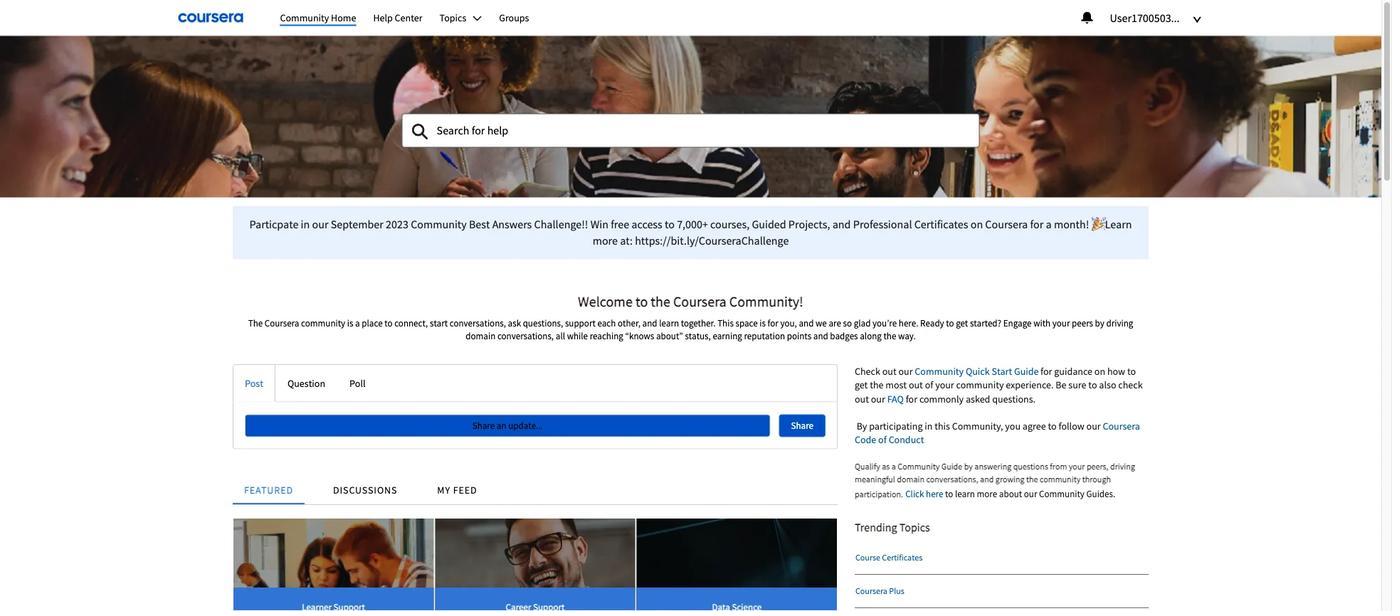 Task type: locate. For each thing, give the bounding box(es) containing it.
learn up the about"
[[659, 317, 679, 329]]

experience.
[[1006, 379, 1054, 391]]

participating
[[869, 420, 923, 432]]

domain inside qualify as a community guide by answering questions from your peers, driving meaningful domain conversations, and growing the community through participation.
[[897, 474, 925, 485]]

certificates right professional
[[915, 218, 969, 232]]

course
[[856, 552, 881, 563]]

0 horizontal spatial share
[[473, 420, 495, 432]]

get left the started?
[[956, 317, 968, 329]]

commonly
[[920, 393, 964, 405]]

community
[[280, 11, 329, 24], [411, 218, 467, 232], [915, 365, 964, 378], [898, 461, 940, 472], [1039, 488, 1085, 500]]

coursera code of conduct link
[[855, 420, 1140, 446]]

1 horizontal spatial get
[[956, 317, 968, 329]]

place
[[362, 317, 383, 329]]

1 horizontal spatial is
[[760, 317, 766, 329]]

your down check out our community quick start guide
[[936, 379, 955, 391]]

"knows
[[625, 330, 654, 342]]

0 vertical spatial guide
[[1015, 365, 1039, 378]]

0 vertical spatial your
[[1053, 317, 1070, 329]]

the down questions
[[1027, 474, 1038, 485]]

connect,
[[395, 317, 428, 329]]

your right the with
[[1053, 317, 1070, 329]]

asked
[[966, 393, 991, 405]]

more
[[593, 234, 618, 248], [977, 488, 998, 500]]

share left the by
[[791, 420, 814, 432]]

user17005035787643512328 banner
[[0, 0, 1382, 198]]

0 horizontal spatial community
[[301, 317, 345, 329]]

community left best
[[411, 218, 467, 232]]

answers
[[492, 218, 532, 232]]

0 horizontal spatial of
[[879, 433, 887, 446]]

1 horizontal spatial learn
[[955, 488, 975, 500]]

0 horizontal spatial learn
[[659, 317, 679, 329]]

the
[[248, 317, 263, 329]]

conversations, inside qualify as a community guide by answering questions from your peers, driving meaningful domain conversations, and growing the community through participation.
[[927, 474, 979, 485]]

click here to learn more about our community guides.
[[906, 488, 1116, 500]]

badges
[[830, 330, 858, 342]]

2 horizontal spatial a
[[1046, 218, 1052, 232]]

our up most
[[899, 365, 913, 378]]

topics
[[440, 11, 467, 24], [900, 520, 930, 535]]

1 vertical spatial driving
[[1111, 461, 1136, 472]]

for up reputation
[[768, 317, 779, 329]]

None field
[[402, 114, 980, 148]]

1 vertical spatial certificates
[[882, 552, 923, 563]]

community left home
[[280, 11, 329, 24]]

for inside for guidance on how to get the most out of your community experience. be sure to also check out our
[[1041, 365, 1053, 378]]

0 horizontal spatial on
[[971, 218, 983, 232]]

1 horizontal spatial community
[[957, 379, 1004, 391]]

1 share from the left
[[473, 420, 495, 432]]

conversations, for welcome
[[450, 317, 506, 329]]

0 horizontal spatial in
[[301, 218, 310, 232]]

to up check
[[1128, 365, 1136, 378]]

on
[[971, 218, 983, 232], [1095, 365, 1106, 378]]

1 vertical spatial by
[[964, 461, 973, 472]]

2 horizontal spatial community
[[1040, 474, 1081, 485]]

share inside share an update... button
[[473, 420, 495, 432]]

on inside particpate in our september 2023 community best answers challenge!! win free access to 7,000+ courses, guided projects, and professional certificates on coursera for a month! 🎉 learn more at: https://bit.ly/courserachallenge
[[971, 218, 983, 232]]

out up the by
[[855, 393, 869, 405]]

guide up here
[[942, 461, 963, 472]]

community up click
[[898, 461, 940, 472]]

and inside qualify as a community guide by answering questions from your peers, driving meaningful domain conversations, and growing the community through participation.
[[980, 474, 994, 485]]

and up points
[[799, 317, 814, 329]]

share inside "share" button
[[791, 420, 814, 432]]

our left faq
[[871, 393, 886, 405]]

1 vertical spatial of
[[879, 433, 887, 446]]

out
[[883, 365, 897, 378], [909, 379, 923, 391], [855, 393, 869, 405]]

engage
[[1004, 317, 1032, 329]]

growing
[[996, 474, 1025, 485]]

course certificates
[[856, 552, 923, 563]]

by right peers
[[1095, 317, 1105, 329]]

0 vertical spatial driving
[[1107, 317, 1134, 329]]

to right ready
[[946, 317, 954, 329]]

1 horizontal spatial a
[[892, 461, 896, 472]]

center
[[395, 11, 423, 24]]

a left month!
[[1046, 218, 1052, 232]]

1 horizontal spatial share
[[791, 420, 814, 432]]

1 horizontal spatial guide
[[1015, 365, 1039, 378]]

at:
[[620, 234, 633, 248]]

meaningful
[[855, 474, 896, 485]]

our right follow
[[1087, 420, 1101, 432]]

driving right peers,
[[1111, 461, 1136, 472]]

in
[[301, 218, 310, 232], [925, 420, 933, 432]]

2 vertical spatial your
[[1069, 461, 1085, 472]]

check
[[855, 365, 881, 378]]

a right 'as'
[[892, 461, 896, 472]]

more down the win on the left top of page
[[593, 234, 618, 248]]

community down from at bottom right
[[1040, 474, 1081, 485]]

2 is from the left
[[760, 317, 766, 329]]

questions
[[1014, 461, 1049, 472]]

1 vertical spatial conversations,
[[498, 330, 554, 342]]

1 horizontal spatial by
[[1095, 317, 1105, 329]]

1 vertical spatial guide
[[942, 461, 963, 472]]

the inside for guidance on how to get the most out of your community experience. be sure to also check out our
[[870, 379, 884, 391]]

the down check
[[870, 379, 884, 391]]

domain
[[466, 330, 496, 342], [897, 474, 925, 485]]

tab list containing post
[[233, 364, 838, 403]]

topics down click
[[900, 520, 930, 535]]

here
[[926, 488, 944, 500]]

0 vertical spatial learn
[[659, 317, 679, 329]]

question
[[288, 377, 325, 390]]

0 vertical spatial certificates
[[915, 218, 969, 232]]

2 vertical spatial out
[[855, 393, 869, 405]]

community inside particpate in our september 2023 community best answers challenge!! win free access to 7,000+ courses, guided projects, and professional certificates on coursera for a month! 🎉 learn more at: https://bit.ly/courserachallenge
[[411, 218, 467, 232]]

learn right here
[[955, 488, 975, 500]]

learn
[[659, 317, 679, 329], [955, 488, 975, 500]]

feed
[[453, 484, 477, 497]]

code
[[855, 433, 877, 446]]

trending topics
[[855, 520, 930, 535]]

coursera down check
[[1103, 420, 1140, 432]]

0 vertical spatial get
[[956, 317, 968, 329]]

share an update...
[[473, 420, 543, 432]]

tab list
[[233, 364, 838, 403]]

our right about
[[1024, 488, 1038, 500]]

so
[[843, 317, 852, 329]]

0 vertical spatial by
[[1095, 317, 1105, 329]]

participation.
[[855, 489, 903, 500]]

1 vertical spatial a
[[355, 317, 360, 329]]

guide
[[1015, 365, 1039, 378], [942, 461, 963, 472]]

community left place
[[301, 317, 345, 329]]

for left month!
[[1031, 218, 1044, 232]]

1 horizontal spatial of
[[925, 379, 934, 391]]

driving inside qualify as a community guide by answering questions from your peers, driving meaningful domain conversations, and growing the community through participation.
[[1111, 461, 1136, 472]]

post link
[[234, 365, 275, 402]]

1 vertical spatial learn
[[955, 488, 975, 500]]

questions,
[[523, 317, 563, 329]]

Search for help text field
[[402, 114, 980, 148]]

is left place
[[347, 317, 353, 329]]

of up 'commonly'
[[925, 379, 934, 391]]

out right most
[[909, 379, 923, 391]]

1 is from the left
[[347, 317, 353, 329]]

most
[[886, 379, 907, 391]]

to right agree
[[1048, 420, 1057, 432]]

the
[[651, 293, 671, 310], [884, 330, 897, 342], [870, 379, 884, 391], [1027, 474, 1038, 485]]

to right access
[[665, 218, 675, 232]]

driving right peers
[[1107, 317, 1134, 329]]

a inside particpate in our september 2023 community best answers challenge!! win free access to 7,000+ courses, guided projects, and professional certificates on coursera for a month! 🎉 learn more at: https://bit.ly/courserachallenge
[[1046, 218, 1052, 232]]

0 vertical spatial on
[[971, 218, 983, 232]]

community inside qualify as a community guide by answering questions from your peers, driving meaningful domain conversations, and growing the community through participation.
[[898, 461, 940, 472]]

1 vertical spatial out
[[909, 379, 923, 391]]

1 vertical spatial domain
[[897, 474, 925, 485]]

our inside for guidance on how to get the most out of your community experience. be sure to also check out our
[[871, 393, 886, 405]]

0 horizontal spatial by
[[964, 461, 973, 472]]

1 vertical spatial topics
[[900, 520, 930, 535]]

domain inside welcome to the coursera community! the coursera community is a place to connect, start conversations, ask questions, support each other, and learn together. this space is for you, and we are so glad you're here. ready to get started? engage with your peers by driving domain conversations, all while reaching "knows about" status, earning reputation points and badges along the way.
[[466, 330, 496, 342]]

to up other,
[[636, 293, 648, 310]]

peers
[[1072, 317, 1094, 329]]

coursera left "plus"
[[856, 586, 888, 597]]

coursera left month!
[[986, 218, 1028, 232]]

coursera right the
[[265, 317, 299, 329]]

reaching
[[590, 330, 624, 342]]

1 vertical spatial community
[[957, 379, 1004, 391]]

1 horizontal spatial out
[[883, 365, 897, 378]]

guide up experience.
[[1015, 365, 1039, 378]]

conduct
[[889, 433, 924, 446]]

topics right the center at the left of page
[[440, 11, 467, 24]]

0 vertical spatial a
[[1046, 218, 1052, 232]]

out up most
[[883, 365, 897, 378]]

share for share an update...
[[473, 420, 495, 432]]

share an update... button
[[245, 415, 771, 437]]

conversations, up here
[[927, 474, 979, 485]]

conversations,
[[450, 317, 506, 329], [498, 330, 554, 342], [927, 474, 979, 485]]

0 horizontal spatial more
[[593, 234, 618, 248]]

for up experience.
[[1041, 365, 1053, 378]]

more left about
[[977, 488, 998, 500]]

and right projects,
[[833, 218, 851, 232]]

of right code
[[879, 433, 887, 446]]

and up "knows
[[643, 317, 658, 329]]

community up asked
[[957, 379, 1004, 391]]

peers,
[[1087, 461, 1109, 472]]

0 vertical spatial conversations,
[[450, 317, 506, 329]]

certificates down trending topics
[[882, 552, 923, 563]]

get inside for guidance on how to get the most out of your community experience. be sure to also check out our
[[855, 379, 868, 391]]

poll
[[350, 377, 366, 390]]

1 vertical spatial more
[[977, 488, 998, 500]]

0 horizontal spatial topics
[[440, 11, 467, 24]]

for
[[1031, 218, 1044, 232], [768, 317, 779, 329], [1041, 365, 1053, 378], [906, 393, 918, 405]]

points
[[787, 330, 812, 342]]

0 horizontal spatial is
[[347, 317, 353, 329]]

other,
[[618, 317, 641, 329]]

a left place
[[355, 317, 360, 329]]

professional
[[853, 218, 912, 232]]

1 horizontal spatial in
[[925, 420, 933, 432]]

2 vertical spatial conversations,
[[927, 474, 979, 485]]

conversations, down the ask
[[498, 330, 554, 342]]

2 vertical spatial community
[[1040, 474, 1081, 485]]

by left answering on the bottom right
[[964, 461, 973, 472]]

0 vertical spatial more
[[593, 234, 618, 248]]

1 horizontal spatial domain
[[897, 474, 925, 485]]

2 vertical spatial a
[[892, 461, 896, 472]]

1 vertical spatial your
[[936, 379, 955, 391]]

space
[[736, 317, 758, 329]]

in right particpate
[[301, 218, 310, 232]]

certificates
[[915, 218, 969, 232], [882, 552, 923, 563]]

certificates inside "link"
[[882, 552, 923, 563]]

1 vertical spatial get
[[855, 379, 868, 391]]

follow
[[1059, 420, 1085, 432]]

faq
[[888, 393, 904, 405]]

0 horizontal spatial domain
[[466, 330, 496, 342]]

community down from at bottom right
[[1039, 488, 1085, 500]]

in left this
[[925, 420, 933, 432]]

0 vertical spatial topics
[[440, 11, 467, 24]]

1 vertical spatial on
[[1095, 365, 1106, 378]]

https://bit.ly/courserachallenge
[[635, 234, 789, 248]]

0 vertical spatial domain
[[466, 330, 496, 342]]

featured link
[[233, 467, 305, 505]]

is up reputation
[[760, 317, 766, 329]]

0 vertical spatial community
[[301, 317, 345, 329]]

2 share from the left
[[791, 420, 814, 432]]

click
[[906, 488, 924, 500]]

0 horizontal spatial guide
[[942, 461, 963, 472]]

our
[[312, 218, 329, 232], [899, 365, 913, 378], [871, 393, 886, 405], [1087, 420, 1101, 432], [1024, 488, 1038, 500]]

your right from at bottom right
[[1069, 461, 1085, 472]]

1 horizontal spatial more
[[977, 488, 998, 500]]

get down check
[[855, 379, 868, 391]]

0 horizontal spatial out
[[855, 393, 869, 405]]

our left september
[[312, 218, 329, 232]]

coursera plus link
[[856, 575, 1150, 608]]

our inside particpate in our september 2023 community best answers challenge!! win free access to 7,000+ courses, guided projects, and professional certificates on coursera for a month! 🎉 learn more at: https://bit.ly/courserachallenge
[[312, 218, 329, 232]]

this
[[718, 317, 734, 329]]

start
[[992, 365, 1013, 378]]

for guidance on how to get the most out of your community experience. be sure to also check out our
[[855, 365, 1143, 405]]

you're
[[873, 317, 897, 329]]

help center link
[[373, 11, 423, 25]]

0 vertical spatial of
[[925, 379, 934, 391]]

0 horizontal spatial a
[[355, 317, 360, 329]]

qualify as a community guide by answering questions from your peers, driving meaningful domain conversations, and growing the community through participation.
[[855, 461, 1136, 500]]

support
[[565, 317, 596, 329]]

share left an at bottom left
[[473, 420, 495, 432]]

guide inside qualify as a community guide by answering questions from your peers, driving meaningful domain conversations, and growing the community through participation.
[[942, 461, 963, 472]]

check out our community quick start guide
[[855, 365, 1039, 378]]

your inside qualify as a community guide by answering questions from your peers, driving meaningful domain conversations, and growing the community through participation.
[[1069, 461, 1085, 472]]

in inside particpate in our september 2023 community best answers challenge!! win free access to 7,000+ courses, guided projects, and professional certificates on coursera for a month! 🎉 learn more at: https://bit.ly/courserachallenge
[[301, 218, 310, 232]]

groups
[[499, 11, 529, 24]]

0 vertical spatial in
[[301, 218, 310, 232]]

coursera inside particpate in our september 2023 community best answers challenge!! win free access to 7,000+ courses, guided projects, and professional certificates on coursera for a month! 🎉 learn more at: https://bit.ly/courserachallenge
[[986, 218, 1028, 232]]

0 horizontal spatial get
[[855, 379, 868, 391]]

driving inside welcome to the coursera community! the coursera community is a place to connect, start conversations, ask questions, support each other, and learn together. this space is for you, and we are so glad you're here. ready to get started? engage with your peers by driving domain conversations, all while reaching "knows about" status, earning reputation points and badges along the way.
[[1107, 317, 1134, 329]]

community inside welcome to the coursera community! the coursera community is a place to connect, start conversations, ask questions, support each other, and learn together. this space is for you, and we are so glad you're here. ready to get started? engage with your peers by driving domain conversations, all while reaching "knows about" status, earning reputation points and badges along the way.
[[301, 317, 345, 329]]

conversations, left the ask
[[450, 317, 506, 329]]

2 horizontal spatial out
[[909, 379, 923, 391]]

for right the faq link
[[906, 393, 918, 405]]

1 horizontal spatial topics
[[900, 520, 930, 535]]

1 horizontal spatial on
[[1095, 365, 1106, 378]]

and down answering on the bottom right
[[980, 474, 994, 485]]

get
[[956, 317, 968, 329], [855, 379, 868, 391]]

driving
[[1107, 317, 1134, 329], [1111, 461, 1136, 472]]

all
[[556, 330, 565, 342]]



Task type: vqa. For each thing, say whether or not it's contained in the screenshot.
Tabs tab list
no



Task type: describe. For each thing, give the bounding box(es) containing it.
guides.
[[1087, 488, 1116, 500]]

this
[[935, 420, 950, 432]]

reputation
[[744, 330, 785, 342]]

welcome to the coursera community! the coursera community is a place to connect, start conversations, ask questions, support each other, and learn together. this space is for you, and we are so glad you're here. ready to get started? engage with your peers by driving domain conversations, all while reaching "knows about" status, earning reputation points and badges along the way.
[[248, 293, 1134, 342]]

conversations, for qualify
[[927, 474, 979, 485]]

answering
[[975, 461, 1012, 472]]

by
[[857, 420, 867, 432]]

month!
[[1054, 218, 1090, 232]]

september
[[331, 218, 384, 232]]

here.
[[899, 317, 919, 329]]

on inside for guidance on how to get the most out of your community experience. be sure to also check out our
[[1095, 365, 1106, 378]]

coursera inside coursera code of conduct
[[1103, 420, 1140, 432]]

of inside for guidance on how to get the most out of your community experience. be sure to also check out our
[[925, 379, 934, 391]]

poll link
[[338, 365, 378, 402]]

by participating in this community, you agree to follow our
[[855, 420, 1103, 432]]

🎉
[[1092, 218, 1103, 232]]

topics inside user17005035787643512328 banner
[[440, 11, 467, 24]]

while
[[567, 330, 588, 342]]

community inside qualify as a community guide by answering questions from your peers, driving meaningful domain conversations, and growing the community through participation.
[[1040, 474, 1081, 485]]

for inside particpate in our september 2023 community best answers challenge!! win free access to 7,000+ courses, guided projects, and professional certificates on coursera for a month! 🎉 learn more at: https://bit.ly/courserachallenge
[[1031, 218, 1044, 232]]

learn
[[1106, 218, 1132, 232]]

from
[[1050, 461, 1067, 472]]

community up 'commonly'
[[915, 365, 964, 378]]

get inside welcome to the coursera community! the coursera community is a place to connect, start conversations, ask questions, support each other, and learn together. this space is for you, and we are so glad you're here. ready to get started? engage with your peers by driving domain conversations, all while reaching "knows about" status, earning reputation points and badges along the way.
[[956, 317, 968, 329]]

your inside welcome to the coursera community! the coursera community is a place to connect, start conversations, ask questions, support each other, and learn together. this space is for you, and we are so glad you're here. ready to get started? engage with your peers by driving domain conversations, all while reaching "knows about" status, earning reputation points and badges along the way.
[[1053, 317, 1070, 329]]

community,
[[952, 420, 1004, 432]]

together.
[[681, 317, 716, 329]]

discussions link
[[322, 467, 409, 505]]

start
[[430, 317, 448, 329]]

are
[[829, 317, 841, 329]]

to right here
[[946, 488, 954, 500]]

the down you're
[[884, 330, 897, 342]]

discussions
[[333, 484, 398, 497]]

be
[[1056, 379, 1067, 391]]

the inside qualify as a community guide by answering questions from your peers, driving meaningful domain conversations, and growing the community through participation.
[[1027, 474, 1038, 485]]

featured
[[244, 484, 293, 497]]

my
[[437, 484, 451, 497]]

click here link
[[906, 488, 944, 500]]

to left also
[[1089, 379, 1097, 391]]

coursera up together.
[[673, 293, 727, 310]]

help
[[373, 11, 393, 24]]

a inside qualify as a community guide by answering questions from your peers, driving meaningful domain conversations, and growing the community through participation.
[[892, 461, 896, 472]]

and down we
[[814, 330, 829, 342]]

projects,
[[789, 218, 830, 232]]

user17005035787643512328
[[1110, 11, 1245, 25]]

started?
[[970, 317, 1002, 329]]

my feed link
[[426, 467, 489, 505]]

1 vertical spatial in
[[925, 420, 933, 432]]

topics button
[[440, 11, 482, 24]]

particpate
[[249, 218, 299, 232]]

community quick start guide link
[[915, 365, 1039, 378]]

to inside particpate in our september 2023 community best answers challenge!! win free access to 7,000+ courses, guided projects, and professional certificates on coursera for a month! 🎉 learn more at: https://bit.ly/courserachallenge
[[665, 218, 675, 232]]

win
[[591, 218, 609, 232]]

glad
[[854, 317, 871, 329]]

we
[[816, 317, 827, 329]]

question link
[[275, 365, 338, 402]]

user17005035787643512328 button
[[1110, 6, 1245, 27]]

course certificates link
[[856, 542, 1150, 575]]

qualify
[[855, 461, 881, 472]]

by inside qualify as a community guide by answering questions from your peers, driving meaningful domain conversations, and growing the community through participation.
[[964, 461, 973, 472]]

learn inside welcome to the coursera community! the coursera community is a place to connect, start conversations, ask questions, support each other, and learn together. this space is for you, and we are so glad you're here. ready to get started? engage with your peers by driving domain conversations, all while reaching "knows about" status, earning reputation points and badges along the way.
[[659, 317, 679, 329]]

community home link
[[280, 11, 356, 26]]

courses,
[[711, 218, 750, 232]]

community inside for guidance on how to get the most out of your community experience. be sure to also check out our
[[957, 379, 1004, 391]]

share for share
[[791, 420, 814, 432]]

help center
[[373, 11, 423, 24]]

none field inside user17005035787643512328 banner
[[402, 114, 980, 148]]

my feed
[[437, 484, 477, 497]]

best
[[469, 218, 490, 232]]

coursera plus
[[856, 586, 905, 597]]

community home
[[280, 11, 356, 24]]

you,
[[781, 317, 797, 329]]

an
[[497, 420, 507, 432]]

way.
[[899, 330, 916, 342]]

0 vertical spatial out
[[883, 365, 897, 378]]

quick
[[966, 365, 990, 378]]

certificates inside particpate in our september 2023 community best answers challenge!! win free access to 7,000+ courses, guided projects, and professional certificates on coursera for a month! 🎉 learn more at: https://bit.ly/courserachallenge
[[915, 218, 969, 232]]

along
[[860, 330, 882, 342]]

your inside for guidance on how to get the most out of your community experience. be sure to also check out our
[[936, 379, 955, 391]]

by inside welcome to the coursera community! the coursera community is a place to connect, start conversations, ask questions, support each other, and learn together. this space is for you, and we are so glad you're here. ready to get started? engage with your peers by driving domain conversations, all while reaching "knows about" status, earning reputation points and badges along the way.
[[1095, 317, 1105, 329]]

guidance
[[1055, 365, 1093, 378]]

faq for commonly asked questions.
[[888, 393, 1036, 405]]

earning
[[713, 330, 742, 342]]

through
[[1083, 474, 1111, 485]]

a inside welcome to the coursera community! the coursera community is a place to connect, start conversations, ask questions, support each other, and learn together. this space is for you, and we are so glad you're here. ready to get started? engage with your peers by driving domain conversations, all while reaching "knows about" status, earning reputation points and badges along the way.
[[355, 317, 360, 329]]

about"
[[656, 330, 683, 342]]

access
[[632, 218, 663, 232]]

to right place
[[385, 317, 393, 329]]

more inside particpate in our september 2023 community best answers challenge!! win free access to 7,000+ courses, guided projects, and professional certificates on coursera for a month! 🎉 learn more at: https://bit.ly/courserachallenge
[[593, 234, 618, 248]]

community inside user17005035787643512328 banner
[[280, 11, 329, 24]]

update...
[[508, 420, 543, 432]]

ask
[[508, 317, 521, 329]]

check
[[1119, 379, 1143, 391]]

post
[[245, 377, 263, 390]]

status,
[[685, 330, 711, 342]]

of inside coursera code of conduct
[[879, 433, 887, 446]]

challenge!!
[[534, 218, 588, 232]]

welcome
[[578, 293, 633, 310]]

the up the about"
[[651, 293, 671, 310]]

free
[[611, 218, 629, 232]]

for inside welcome to the coursera community! the coursera community is a place to connect, start conversations, ask questions, support each other, and learn together. this space is for you, and we are so glad you're here. ready to get started? engage with your peers by driving domain conversations, all while reaching "knows about" status, earning reputation points and badges along the way.
[[768, 317, 779, 329]]

and inside particpate in our september 2023 community best answers challenge!! win free access to 7,000+ courses, guided projects, and professional certificates on coursera for a month! 🎉 learn more at: https://bit.ly/courserachallenge
[[833, 218, 851, 232]]



